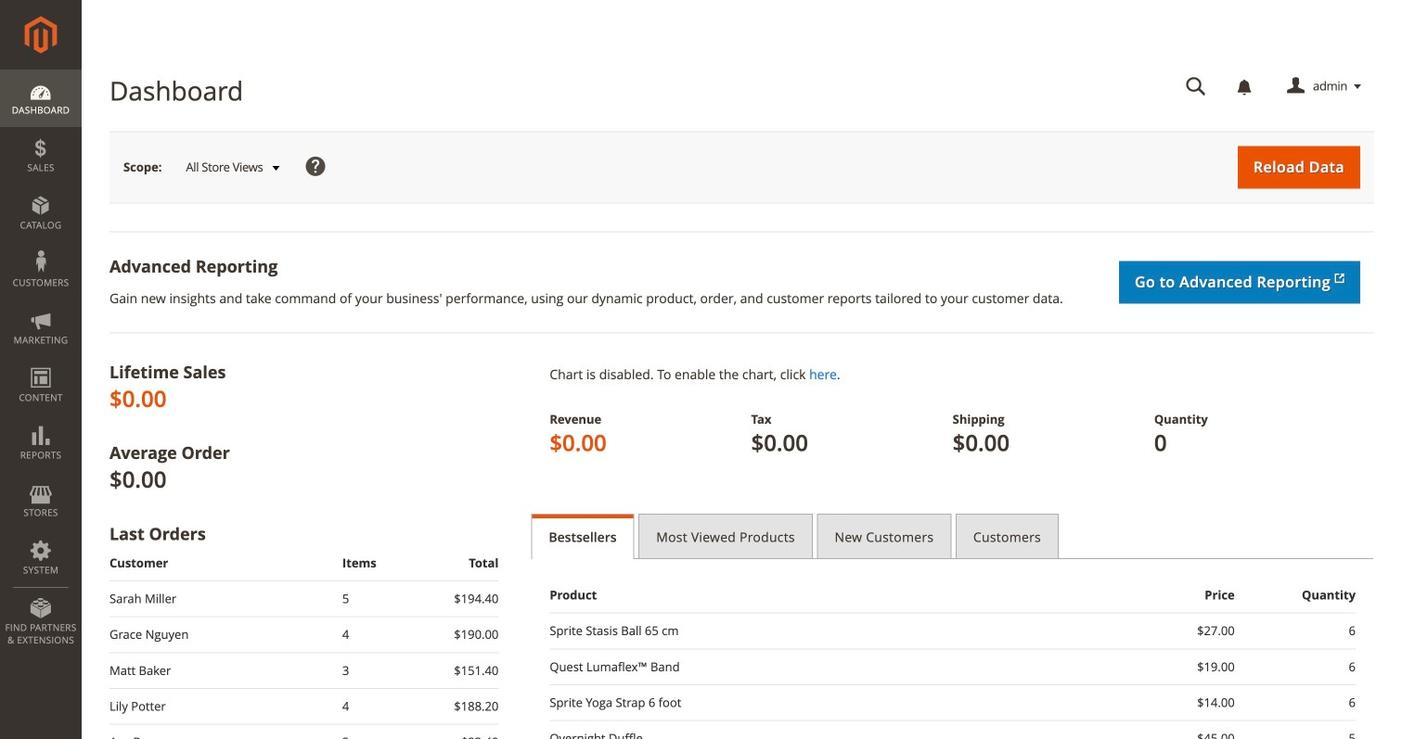 Task type: describe. For each thing, give the bounding box(es) containing it.
magento admin panel image
[[25, 16, 57, 54]]



Task type: locate. For each thing, give the bounding box(es) containing it.
None text field
[[1173, 71, 1220, 103]]

tab list
[[531, 514, 1375, 560]]

menu bar
[[0, 70, 82, 657]]



